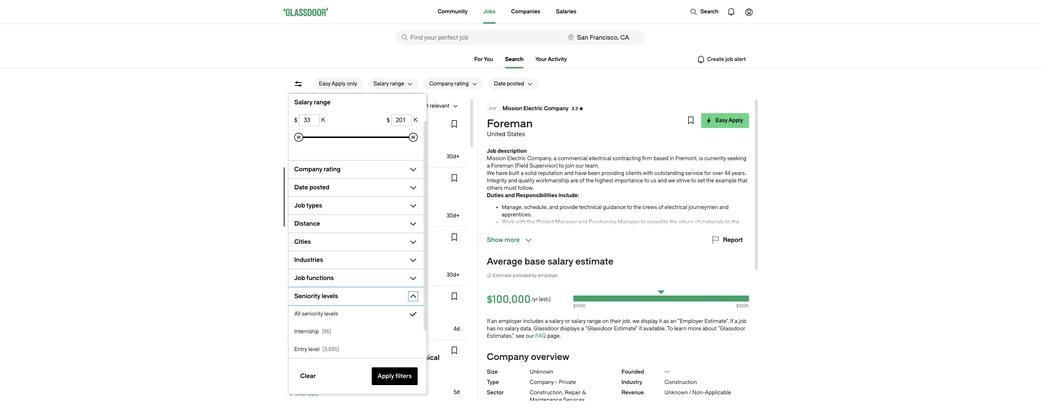 Task type: locate. For each thing, give the bounding box(es) containing it.
san for san francisco, ca (employer est.) easy apply
[[289, 311, 299, 317]]

0 horizontal spatial united
[[289, 198, 306, 204]]

electric down the description at the top of page
[[507, 156, 526, 162]]

francisco, inside san francisco, ca (employer est.)
[[300, 374, 326, 381]]

a right displays
[[581, 326, 584, 333]]

0 horizontal spatial electrical
[[589, 156, 612, 162]]

0 vertical spatial health
[[338, 293, 355, 299]]

1 vertical spatial employer
[[499, 319, 522, 325]]

"glassdoor down on at the bottom right
[[585, 326, 613, 333]]

francisco, down seniority levels
[[300, 311, 326, 317]]

electrical up team.
[[589, 156, 612, 162]]

to left us
[[644, 178, 649, 184]]

job down the provide
[[572, 227, 579, 233]]

1 horizontal spatial &
[[582, 390, 586, 397]]

mission electric company 3.3 ★ inside jobs list element
[[305, 177, 386, 183]]

report
[[723, 237, 743, 244]]

manage,
[[502, 205, 523, 211]]

completed.
[[590, 227, 618, 233]]

services up all seniority levels button
[[356, 293, 378, 299]]

foreman up the description at the top of page
[[487, 118, 533, 130]]

- inside burlingame, ca $97k - $107k (employer est.) easy apply
[[303, 266, 306, 272]]

date posted down search link
[[494, 81, 524, 87]]

1 vertical spatial mission
[[487, 156, 506, 162]]

1 horizontal spatial more
[[688, 326, 701, 333]]

0 vertical spatial 30d+
[[447, 154, 460, 160]]

supervisor)
[[530, 163, 558, 169]]

1 horizontal spatial states
[[507, 131, 525, 138]]

1 vertical spatial are
[[581, 227, 588, 233]]

1 vertical spatial mission electric company logo image
[[290, 174, 302, 186]]

services
[[356, 293, 378, 299], [563, 398, 585, 402]]

0 vertical spatial we
[[668, 178, 675, 184]]

distance
[[294, 221, 320, 228]]

a up supervisor)
[[554, 156, 557, 162]]

us
[[651, 178, 657, 184]]

therapy,
[[363, 120, 384, 126]]

0 vertical spatial rating
[[455, 81, 469, 87]]

home down functions
[[321, 293, 337, 299]]

(employer inside burlingame, ca $97k - $107k (employer est.) easy apply
[[323, 266, 348, 272]]

ca down "homeassist home health services"
[[327, 311, 335, 317]]

0 horizontal spatial mission electric company logo image
[[290, 174, 302, 186]]

1 vertical spatial 30d+
[[447, 213, 460, 219]]

types
[[306, 202, 322, 209]]

1 horizontal spatial our
[[576, 163, 584, 169]]

home for meridian
[[313, 347, 328, 353]]

mission electric company 3.3 ★ for mission electric company logo in the jobs list element
[[305, 177, 386, 183]]

employer up no
[[499, 319, 522, 325]]

1 horizontal spatial united
[[487, 131, 505, 138]]

2 if from the left
[[730, 319, 734, 325]]

search button
[[686, 4, 722, 19]]

1 vertical spatial date
[[294, 184, 308, 191]]

apply
[[332, 81, 346, 87], [729, 118, 743, 124], [306, 156, 318, 161], [306, 215, 318, 221], [306, 275, 318, 280], [306, 329, 318, 334], [306, 392, 318, 397]]

$ down 40,699
[[294, 117, 297, 124]]

1 vertical spatial home
[[313, 347, 328, 353]]

have up integrity
[[496, 171, 508, 177]]

3.3 inside jobs list element
[[374, 178, 380, 183]]

mission electric company logo image up job types
[[290, 174, 302, 186]]

and down join
[[565, 171, 574, 177]]

easy apply only button
[[313, 78, 363, 90]]

1 vertical spatial date posted
[[294, 184, 329, 191]]

date posted up united states $100k (employer est.)
[[294, 184, 329, 191]]

over
[[713, 171, 723, 177]]

1 horizontal spatial slider
[[409, 133, 418, 142]]

ca left jobs
[[345, 103, 353, 109]]

(employer inside united states $100k (employer est.)
[[305, 206, 330, 213]]

0 horizontal spatial k
[[321, 117, 325, 124]]

are inside manage, schedule, and provide technical guidance to the crews of electrical journeymen and apprentices. work with the project manager and purchasing manager to expedite the return of materials to the warehouse as phases of the job are completed.
[[581, 227, 588, 233]]

40,699
[[289, 103, 306, 109]]

job for job description mission electric company, a commercial electrical contracting firm based in fremont, is currently seeking a foreman (field supervisor) to join our team. we have built a solid reputation and have been providing clients with outstanding service for over 44 years. integrity and quality workmanship are of the highest importance to us and we strive to set the example that others must follow. duties and responsibilities include:
[[487, 148, 496, 155]]

0 horizontal spatial posted
[[309, 184, 329, 191]]

electric
[[523, 106, 543, 112], [507, 156, 526, 162], [326, 177, 345, 183]]

an up to
[[670, 319, 677, 325]]

0 vertical spatial our
[[576, 163, 584, 169]]

more inside if an employer includes a salary or salary range on their job, we display it as an "employer estimate".  if a job has no salary data, glassdoor displays a "glassdoor estimate" if available.  to learn more about "glassdoor estimates," see our
[[688, 326, 701, 333]]

rating inside dropdown button
[[324, 166, 340, 173]]

est.) inside san francisco, ca (employer est.)
[[381, 383, 391, 390]]

★ inside jobs list element
[[381, 178, 386, 183]]

date down search link
[[494, 81, 506, 87]]

faq page.
[[535, 334, 561, 340]]

ca inside san francisco, ca (employer est.)
[[327, 374, 335, 381]]

0 horizontal spatial salary range
[[294, 99, 330, 106]]

employer right 'by'
[[538, 274, 558, 279]]

to down service
[[691, 178, 696, 184]]

0 horizontal spatial more
[[505, 237, 520, 244]]

1 horizontal spatial electrical
[[665, 205, 687, 211]]

easy apply only
[[319, 81, 357, 87]]

are down join
[[571, 178, 578, 184]]

1 vertical spatial services
[[563, 398, 585, 402]]

(employer inside san francisco, ca (employer est.) easy apply
[[304, 320, 329, 326]]

health
[[338, 293, 355, 299], [330, 347, 347, 353]]

salary range right only
[[374, 81, 404, 87]]

job down $97k
[[294, 275, 305, 282]]

easy
[[319, 81, 331, 87], [716, 118, 728, 124], [295, 156, 305, 161], [295, 215, 305, 221], [295, 275, 305, 280], [295, 329, 305, 334], [295, 392, 305, 397]]

--
[[665, 370, 670, 376]]

(employer for san francisco, ca (employer est.)
[[354, 383, 379, 390]]

& inside jobs list element
[[317, 120, 321, 126]]

foreman
[[487, 118, 533, 130], [491, 163, 514, 169]]

apply inside burlingame, ca $97k - $107k (employer est.) easy apply
[[306, 275, 318, 280]]

in
[[670, 156, 674, 162]]

easy inside easy apply button
[[716, 118, 728, 124]]

1 horizontal spatial an
[[670, 319, 677, 325]]

mission for mission electric company logo in the jobs list element
[[305, 177, 325, 183]]

have
[[496, 171, 508, 177], [575, 171, 587, 177]]

a up we
[[487, 163, 490, 169]]

posted inside dropdown button
[[309, 184, 329, 191]]

the left return at the right of the page
[[670, 219, 678, 226]]

slider
[[294, 133, 303, 142], [409, 133, 418, 142]]

jobs list element
[[283, 114, 470, 402]]

salary down open filter menu image on the top left of the page
[[294, 99, 312, 106]]

None field
[[396, 30, 562, 45], [562, 30, 645, 45], [299, 115, 320, 126], [391, 115, 412, 126], [299, 115, 320, 126], [391, 115, 412, 126]]

2 30d+ from the top
[[447, 213, 460, 219]]

faq link
[[535, 334, 546, 340]]

1 horizontal spatial mission electric company 3.3 ★
[[503, 106, 584, 112]]

0 vertical spatial search
[[701, 9, 719, 15]]

1 vertical spatial more
[[688, 326, 701, 333]]

company rating button
[[288, 164, 406, 176]]

estimate"
[[614, 326, 638, 333]]

2 horizontal spatial range
[[587, 319, 601, 325]]

ca inside san francisco, ca (employer est.) easy apply
[[327, 311, 335, 317]]

0 horizontal spatial are
[[571, 178, 578, 184]]

and down must
[[505, 193, 515, 199]]

0 horizontal spatial manager
[[555, 219, 577, 226]]

francisco, inside san francisco, ca (employer est.) easy apply
[[300, 311, 326, 317]]

unknown up the company - private
[[530, 370, 553, 376]]

posted inside popup button
[[507, 81, 524, 87]]

a right the estimate".
[[735, 319, 738, 325]]

more down "employer
[[688, 326, 701, 333]]

health down [66] at the left bottom
[[330, 347, 347, 353]]

ca for san francisco, ca
[[327, 138, 335, 145]]

activity
[[548, 56, 567, 63]]

1 horizontal spatial with
[[643, 171, 653, 177]]

0 vertical spatial job
[[572, 227, 579, 233]]

1 horizontal spatial employer
[[538, 274, 558, 279]]

cities button
[[288, 237, 406, 248]]

services inside construction, repair & maintenance services
[[563, 398, 585, 402]]

glassdoor
[[534, 326, 559, 333]]

salary right base
[[548, 257, 573, 267]]

easy inside easy apply only button
[[319, 81, 331, 87]]

salary
[[374, 81, 389, 87], [294, 99, 312, 106]]

2 vertical spatial mission
[[305, 177, 325, 183]]

1 vertical spatial electric
[[507, 156, 526, 162]]

1 vertical spatial ★
[[381, 178, 386, 183]]

0 vertical spatial electrical
[[589, 156, 612, 162]]

with down apprentices.
[[516, 219, 526, 226]]

are
[[571, 178, 578, 184], [581, 227, 588, 233]]

none field 'search location'
[[562, 30, 645, 45]]

1 "glassdoor from the left
[[585, 326, 613, 333]]

company rating inside popup button
[[429, 81, 469, 87]]

1 horizontal spatial 3.3
[[572, 106, 578, 112]]

community link
[[438, 0, 468, 24]]

★ for the rightmost mission electric company logo
[[579, 106, 584, 112]]

1 horizontal spatial range
[[390, 81, 404, 87]]

2 have from the left
[[575, 171, 587, 177]]

0 vertical spatial company rating
[[429, 81, 469, 87]]

the down 'been'
[[586, 178, 594, 184]]

date inside dropdown button
[[294, 184, 308, 191]]

est.)
[[332, 206, 342, 213], [349, 266, 359, 272], [330, 320, 340, 326], [381, 383, 391, 390]]

united up the description at the top of page
[[487, 131, 505, 138]]

date inside popup button
[[494, 81, 506, 87]]

30d+ for easterseals northern california
[[447, 272, 460, 279]]

1 horizontal spatial as
[[663, 319, 669, 325]]

$
[[294, 117, 297, 124], [387, 117, 390, 124]]

and up the materials
[[720, 205, 729, 211]]

home for homeassist
[[321, 293, 337, 299]]

based
[[654, 156, 669, 162]]

states up the description at the top of page
[[507, 131, 525, 138]]

electric for the rightmost mission electric company logo
[[523, 106, 543, 112]]

rating for company rating popup button
[[455, 81, 469, 87]]

2 horizontal spatial $100k
[[737, 304, 749, 309]]

with inside job description mission electric company, a commercial electrical contracting firm based in fremont, is currently seeking a foreman (field supervisor) to join our team. we have built a solid reputation and have been providing clients with outstanding service for over 44 years. integrity and quality workmanship are of the highest importance to us and we strive to set the example that others must follow. duties and responsibilities include:
[[643, 171, 653, 177]]

outstanding
[[655, 171, 684, 177]]

san francisco, ca (employer est.) easy apply
[[289, 311, 340, 334]]

& left 'sports'
[[317, 120, 321, 126]]

[66]
[[322, 329, 331, 336]]

san inside san francisco, ca (employer est.) easy apply
[[289, 311, 299, 317]]

0 vertical spatial services
[[356, 293, 378, 299]]

$ right therapy, at the left of the page
[[387, 117, 390, 124]]

expedite
[[647, 219, 668, 226]]

open filter menu image
[[294, 80, 303, 89]]

manager down the provide
[[555, 219, 577, 226]]

"glassdoor
[[585, 326, 613, 333], [718, 326, 745, 333]]

"glassdoor down the estimate".
[[718, 326, 745, 333]]

5d
[[454, 390, 460, 396]]

0 horizontal spatial &
[[317, 120, 321, 126]]

1 horizontal spatial company rating
[[429, 81, 469, 87]]

1 horizontal spatial k
[[413, 117, 418, 124]]

0 vertical spatial electric
[[523, 106, 543, 112]]

with inside manage, schedule, and provide technical guidance to the crews of electrical journeymen and apprentices. work with the project manager and purchasing manager to expedite the return of materials to the warehouse as phases of the job are completed.
[[516, 219, 526, 226]]

0 horizontal spatial slider
[[294, 133, 303, 142]]

$100k
[[289, 206, 304, 213], [573, 304, 586, 309], [737, 304, 749, 309]]

francisco, down level
[[300, 374, 326, 381]]

non-
[[692, 390, 705, 397]]

1 vertical spatial levels
[[324, 311, 338, 318]]

0 horizontal spatial ★
[[381, 178, 386, 183]]

the
[[586, 178, 594, 184], [706, 178, 714, 184], [633, 205, 641, 211], [527, 219, 535, 226], [670, 219, 678, 226], [732, 219, 740, 226], [562, 227, 570, 233]]

date posted inside popup button
[[494, 81, 524, 87]]

est.) inside united states $100k (employer est.)
[[332, 206, 342, 213]]

jobs
[[354, 103, 365, 109]]

posted for date posted dropdown button
[[309, 184, 329, 191]]

strive
[[677, 178, 690, 184]]

(employer inside san francisco, ca (employer est.)
[[354, 383, 379, 390]]

commercial
[[558, 156, 588, 162]]

fremont,
[[676, 156, 698, 162]]

our inside job description mission electric company, a commercial electrical contracting firm based in fremont, is currently seeking a foreman (field supervisor) to join our team. we have built a solid reputation and have been providing clients with outstanding service for over 44 years. integrity and quality workmanship are of the highest importance to us and we strive to set the example that others must follow. duties and responsibilities include:
[[576, 163, 584, 169]]

1 vertical spatial states
[[307, 198, 323, 204]]

manager down the guidance
[[618, 219, 640, 226]]

1 vertical spatial rating
[[324, 166, 340, 173]]

44
[[725, 171, 731, 177]]

1 vertical spatial as
[[663, 319, 669, 325]]

1 $ from the left
[[294, 117, 297, 124]]

1 horizontal spatial posted
[[507, 81, 524, 87]]

ca for san francisco, ca (employer est.) easy apply
[[327, 311, 335, 317]]

integrity
[[487, 178, 507, 184]]

example
[[716, 178, 737, 184]]

3 30d+ from the top
[[447, 272, 460, 279]]

to left the expedite in the right of the page
[[641, 219, 646, 226]]

posted for date posted popup button
[[507, 81, 524, 87]]

seniority levels list box
[[288, 306, 424, 402]]

schedule,
[[524, 205, 548, 211]]

0 vertical spatial mission electric company logo image
[[487, 103, 499, 115]]

slider down orthocare
[[294, 133, 303, 142]]

job for job functions
[[294, 275, 305, 282]]

est.) inside burlingame, ca $97k - $107k (employer est.) easy apply
[[349, 266, 359, 272]]

k down most
[[413, 117, 418, 124]]

easterseals northern california logo image
[[290, 234, 302, 245]]

0 horizontal spatial mission electric company 3.3 ★
[[305, 177, 386, 183]]

date up job types
[[294, 184, 308, 191]]

0 vertical spatial range
[[390, 81, 404, 87]]

1 horizontal spatial if
[[730, 319, 734, 325]]

1 horizontal spatial rating
[[455, 81, 469, 87]]

our down data,
[[526, 334, 534, 340]]

electrical up return at the right of the page
[[665, 205, 687, 211]]

date posted inside dropdown button
[[294, 184, 329, 191]]

0 horizontal spatial we
[[633, 319, 640, 325]]

phases
[[537, 227, 555, 233]]

levels down functions
[[321, 293, 338, 300]]

francisco, for san francisco, ca (employer est.)
[[300, 374, 326, 381]]

0 vertical spatial united
[[487, 131, 505, 138]]

$100k inside united states $100k (employer est.)
[[289, 206, 304, 213]]

mission up the foreman united states
[[503, 106, 522, 112]]

salary inside popup button
[[374, 81, 389, 87]]

for you
[[474, 56, 493, 63]]

unknown down construction
[[665, 390, 688, 397]]

ca down [3,695]
[[327, 374, 335, 381]]

mission electric company logo image
[[487, 103, 499, 115], [290, 174, 302, 186]]

0 vertical spatial employer
[[538, 274, 558, 279]]

are inside job description mission electric company, a commercial electrical contracting firm based in fremont, is currently seeking a foreman (field supervisor) to join our team. we have built a solid reputation and have been providing clients with outstanding service for over 44 years. integrity and quality workmanship are of the highest importance to us and we strive to set the example that others must follow. duties and responsibilities include:
[[571, 178, 578, 184]]

0 horizontal spatial range
[[314, 99, 330, 106]]

0 horizontal spatial with
[[516, 219, 526, 226]]

the left crews
[[633, 205, 641, 211]]

company rating inside dropdown button
[[294, 166, 340, 173]]

salary range
[[374, 81, 404, 87], [294, 99, 330, 106]]

company inside company rating popup button
[[429, 81, 454, 87]]

1 horizontal spatial we
[[668, 178, 675, 184]]

we inside if an employer includes a salary or salary range on their job, we display it as an "employer estimate".  if a job has no salary data, glassdoor displays a "glassdoor estimate" if available.  to learn more about "glassdoor estimates," see our
[[633, 319, 640, 325]]

levels inside button
[[324, 311, 338, 318]]

★ for mission electric company logo in the jobs list element
[[381, 178, 386, 183]]

job,
[[623, 319, 631, 325]]

&
[[317, 120, 321, 126], [582, 390, 586, 397]]

0 vertical spatial mission
[[503, 106, 522, 112]]

electrical inside manage, schedule, and provide technical guidance to the crews of electrical journeymen and apprentices. work with the project manager and purchasing manager to expedite the return of materials to the warehouse as phases of the job are completed.
[[665, 205, 687, 211]]

united states $100k (employer est.)
[[289, 198, 342, 213]]

1 horizontal spatial salary
[[374, 81, 389, 87]]

-
[[303, 266, 306, 272], [665, 370, 667, 376], [667, 370, 670, 376], [555, 380, 558, 386]]

community
[[438, 9, 468, 15]]

1 if from the left
[[487, 319, 490, 325]]

as
[[530, 227, 536, 233], [663, 319, 669, 325]]

company overview
[[487, 353, 570, 363]]

must
[[504, 185, 517, 192]]

& right repair
[[582, 390, 586, 397]]

easterseals northern california
[[305, 236, 384, 242]]

1 horizontal spatial job
[[739, 319, 747, 325]]

3.3 for the rightmost mission electric company logo
[[572, 106, 578, 112]]

to left join
[[559, 163, 564, 169]]

ca for san francisco, ca (employer est.)
[[327, 374, 335, 381]]

1 vertical spatial electrical
[[665, 205, 687, 211]]

service
[[685, 171, 703, 177]]

0 vertical spatial salary
[[374, 81, 389, 87]]

francisco, up 'sports'
[[319, 103, 344, 109]]

1 vertical spatial our
[[526, 334, 534, 340]]

if up has
[[487, 319, 490, 325]]

salary right only
[[374, 81, 389, 87]]

3.3 for mission electric company logo in the jobs list element
[[374, 178, 380, 183]]

range inside popup button
[[390, 81, 404, 87]]

company
[[429, 81, 454, 87], [544, 106, 569, 112], [294, 166, 322, 173], [346, 177, 371, 183], [487, 353, 529, 363], [530, 380, 554, 386]]

0 vertical spatial home
[[321, 293, 337, 299]]

0 vertical spatial more
[[505, 237, 520, 244]]

0 vertical spatial 3.3
[[572, 106, 578, 112]]

san inside san francisco, ca (employer est.)
[[289, 374, 299, 381]]

1 horizontal spatial $
[[387, 117, 390, 124]]

job inside popup button
[[294, 275, 305, 282]]

1 vertical spatial we
[[633, 319, 640, 325]]

united left the types
[[289, 198, 306, 204]]

easy apply inside button
[[716, 118, 743, 124]]

mission electric company logo image up the foreman united states
[[487, 103, 499, 115]]

as left phases
[[530, 227, 536, 233]]

k down 40,699 san francisco, ca jobs
[[321, 117, 325, 124]]

electric inside jobs list element
[[326, 177, 345, 183]]

job description mission electric company, a commercial electrical contracting firm based in fremont, is currently seeking a foreman (field supervisor) to join our team. we have built a solid reputation and have been providing clients with outstanding service for over 44 years. integrity and quality workmanship are of the highest importance to us and we strive to set the example that others must follow. duties and responsibilities include:
[[487, 148, 748, 199]]

1 horizontal spatial services
[[563, 398, 585, 402]]

company rating down san francisco, ca
[[294, 166, 340, 173]]

1 vertical spatial mission electric company 3.3 ★
[[305, 177, 386, 183]]

responsibilities
[[516, 193, 558, 199]]

importance
[[615, 178, 643, 184]]

of
[[580, 178, 585, 184], [659, 205, 664, 211], [695, 219, 700, 226], [556, 227, 561, 233]]

0 horizontal spatial "glassdoor
[[585, 326, 613, 333]]

0 horizontal spatial company rating
[[294, 166, 340, 173]]

job inside job description mission electric company, a commercial electrical contracting firm based in fremont, is currently seeking a foreman (field supervisor) to join our team. we have built a solid reputation and have been providing clients with outstanding service for over 44 years. integrity and quality workmanship are of the highest importance to us and we strive to set the example that others must follow. duties and responsibilities include:
[[487, 148, 496, 155]]

1 vertical spatial with
[[516, 219, 526, 226]]

with up us
[[643, 171, 653, 177]]

0 vertical spatial date posted
[[494, 81, 524, 87]]

0 vertical spatial posted
[[507, 81, 524, 87]]

2 $ from the left
[[387, 117, 390, 124]]

join
[[565, 163, 574, 169]]

0 horizontal spatial $100k
[[289, 206, 304, 213]]

/yr
[[532, 297, 538, 303]]

the up report
[[732, 219, 740, 226]]

1 manager from the left
[[555, 219, 577, 226]]

of left highest
[[580, 178, 585, 184]]

our right join
[[576, 163, 584, 169]]

est.) inside san francisco, ca (employer est.) easy apply
[[330, 320, 340, 326]]

as right it
[[663, 319, 669, 325]]

job inside dropdown button
[[294, 202, 305, 209]]

our inside if an employer includes a salary or salary range on their job, we display it as an "employer estimate".  if a job has no salary data, glassdoor displays a "glassdoor estimate" if available.  to learn more about "glassdoor estimates," see our
[[526, 334, 534, 340]]

if right the estimate".
[[730, 319, 734, 325]]

our
[[576, 163, 584, 169], [526, 334, 534, 340]]

2 vertical spatial electric
[[326, 177, 345, 183]]

rating inside popup button
[[455, 81, 469, 87]]

1 horizontal spatial are
[[581, 227, 588, 233]]

burlingame,
[[289, 257, 319, 263]]

0 horizontal spatial states
[[307, 198, 323, 204]]

services inside jobs list element
[[356, 293, 378, 299]]

more inside dropdown button
[[505, 237, 520, 244]]

job types button
[[288, 200, 406, 212]]

(employer for united states $100k (employer est.)
[[305, 206, 330, 213]]

services down repair
[[563, 398, 585, 402]]

san for san francisco, ca
[[289, 138, 299, 145]]

apply inside san francisco, ca (employer est.) easy apply
[[306, 329, 318, 334]]

mission up united states $100k (employer est.)
[[305, 177, 325, 183]]

job left the types
[[294, 202, 305, 209]]

0 vertical spatial &
[[317, 120, 321, 126]]

an up has
[[491, 319, 497, 325]]

about
[[703, 326, 717, 333]]

1 vertical spatial 3.3
[[374, 178, 380, 183]]

electric down company rating dropdown button
[[326, 177, 345, 183]]

0 horizontal spatial our
[[526, 334, 534, 340]]

entry level [3,695]
[[294, 347, 339, 353]]

san down orthocare
[[289, 138, 299, 145]]

mission inside jobs list element
[[305, 177, 325, 183]]

san left seniority
[[289, 311, 299, 317]]

san down meridian
[[289, 374, 299, 381]]

available.
[[643, 326, 666, 333]]

1 vertical spatial salary range
[[294, 99, 330, 106]]

date posted button
[[288, 182, 406, 194]]

1 horizontal spatial search
[[701, 9, 719, 15]]

salary range up orthocare
[[294, 99, 330, 106]]

that
[[738, 178, 748, 184]]

most relevant button
[[410, 100, 450, 112]]

company rating for company rating popup button
[[429, 81, 469, 87]]

warehouse
[[502, 227, 529, 233]]

and down the built
[[508, 178, 517, 184]]

for
[[474, 56, 483, 63]]

francisco, down orthocare
[[300, 138, 326, 145]]

none field search keyword
[[396, 30, 562, 45]]

Search keyword field
[[396, 30, 562, 45]]

company rating up relevant
[[429, 81, 469, 87]]

ca down 'sports'
[[327, 138, 335, 145]]

0 vertical spatial salary range
[[374, 81, 404, 87]]

others
[[487, 185, 503, 192]]

industry
[[622, 380, 642, 386]]



Task type: describe. For each thing, give the bounding box(es) containing it.
salaries
[[556, 9, 577, 15]]

san for san francisco, ca (employer est.)
[[289, 374, 299, 381]]

francisco, for san francisco, ca
[[300, 138, 326, 145]]

2 slider from the left
[[409, 133, 418, 142]]

applicable
[[705, 390, 731, 397]]

as inside if an employer includes a salary or salary range on their job, we display it as an "employer estimate".  if a job has no salary data, glassdoor displays a "glassdoor estimate" if available.  to learn more about "glassdoor estimates," see our
[[663, 319, 669, 325]]

meridian
[[289, 347, 312, 353]]

1 an from the left
[[491, 319, 497, 325]]

unknown for unknown
[[530, 370, 553, 376]]

faq
[[535, 334, 546, 340]]

mission electric company 3.3 ★ for the rightmost mission electric company logo
[[503, 106, 584, 112]]

the left project
[[527, 219, 535, 226]]

we inside job description mission electric company, a commercial electrical contracting firm based in fremont, is currently seeking a foreman (field supervisor) to join our team. we have built a solid reputation and have been providing clients with outstanding service for over 44 years. integrity and quality workmanship are of the highest importance to us and we strive to set the example that others must follow. duties and responsibilities include:
[[668, 178, 675, 184]]

1 vertical spatial range
[[314, 99, 330, 106]]

1 horizontal spatial mission electric company logo image
[[487, 103, 499, 115]]

founded
[[622, 370, 644, 376]]

contracting
[[613, 156, 641, 162]]

0 vertical spatial foreman
[[487, 118, 533, 130]]

all
[[294, 311, 301, 318]]

employer inside if an employer includes a salary or salary range on their job, we display it as an "employer estimate".  if a job has no salary data, glassdoor displays a "glassdoor estimate" if available.  to learn more about "glassdoor estimates," see our
[[499, 319, 522, 325]]

& inside construction, repair & maintenance services
[[582, 390, 586, 397]]

company inside jobs list element
[[346, 177, 371, 183]]

company - private
[[530, 380, 576, 386]]

estimate
[[493, 274, 512, 279]]

and down technical
[[578, 219, 588, 226]]

salaries link
[[556, 0, 577, 24]]

all seniority levels
[[294, 311, 338, 318]]

revenue
[[622, 390, 644, 397]]

san right 40,699
[[308, 103, 317, 109]]

job for job types
[[294, 202, 305, 209]]

of right return at the right of the page
[[695, 219, 700, 226]]

ca inside burlingame, ca $97k - $107k (employer est.) easy apply
[[321, 257, 328, 263]]

est.) for united states $100k (employer est.)
[[332, 206, 342, 213]]

foreman united states
[[487, 118, 533, 138]]

is
[[699, 156, 703, 162]]

company rating for company rating dropdown button
[[294, 166, 340, 173]]

job functions button
[[288, 273, 406, 285]]

estimate".
[[705, 319, 729, 325]]

crews
[[643, 205, 657, 211]]

health for homeassist home health services
[[338, 293, 355, 299]]

of right phases
[[556, 227, 561, 233]]

30d+ for mission electric company
[[447, 213, 460, 219]]

$97k
[[289, 266, 302, 272]]

company rating button
[[424, 78, 469, 90]]

and left the provide
[[549, 205, 558, 211]]

date posted for date posted dropdown button
[[294, 184, 329, 191]]

unknown / non-applicable
[[665, 390, 731, 397]]

rating for company rating dropdown button
[[324, 166, 340, 173]]

electric inside job description mission electric company, a commercial electrical contracting firm based in fremont, is currently seeking a foreman (field supervisor) to join our team. we have built a solid reputation and have been providing clients with outstanding service for over 44 years. integrity and quality workmanship are of the highest importance to us and we strive to set the example that others must follow. duties and responsibilities include:
[[507, 156, 526, 162]]

companies
[[511, 9, 540, 15]]

health for meridian home health
[[330, 347, 347, 353]]

a down (field
[[521, 171, 524, 177]]

on
[[602, 319, 609, 325]]

the down for
[[706, 178, 714, 184]]

orthocare & sports physical therapy, inc.
[[289, 120, 395, 126]]

1 vertical spatial salary
[[294, 99, 312, 106]]

apprentices.
[[502, 212, 532, 218]]

industries
[[294, 257, 323, 264]]

distance button
[[288, 218, 406, 230]]

construction, repair & maintenance services
[[530, 390, 586, 402]]

materials
[[701, 219, 724, 226]]

learn
[[674, 326, 687, 333]]

years.
[[732, 171, 746, 177]]

electrical inside job description mission electric company, a commercial electrical contracting firm based in fremont, is currently seeking a foreman (field supervisor) to join our team. we have built a solid reputation and have been providing clients with outstanding service for over 44 years. integrity and quality workmanship are of the highest importance to us and we strive to set the example that others must follow. duties and responsibilities include:
[[589, 156, 612, 162]]

mission inside job description mission electric company, a commercial electrical contracting firm based in fremont, is currently seeking a foreman (field supervisor) to join our team. we have built a solid reputation and have been providing clients with outstanding service for over 44 years. integrity and quality workmanship are of the highest importance to us and we strive to set the example that others must follow. duties and responsibilities include:
[[487, 156, 506, 162]]

seniority
[[294, 293, 320, 300]]

functions
[[306, 275, 334, 282]]

levels inside popup button
[[321, 293, 338, 300]]

1 have from the left
[[496, 171, 508, 177]]

francisco, for san francisco, ca (employer est.) easy apply
[[300, 311, 326, 317]]

0 horizontal spatial search
[[505, 56, 524, 63]]

your activity
[[535, 56, 567, 63]]

date for date posted popup button
[[494, 81, 506, 87]]

inc.
[[386, 120, 395, 126]]

salary range inside popup button
[[374, 81, 404, 87]]

salary up the "see" at the bottom of the page
[[505, 326, 519, 333]]

construction,
[[530, 390, 564, 397]]

1 horizontal spatial $100k
[[573, 304, 586, 309]]

no
[[497, 326, 503, 333]]

company inside company rating dropdown button
[[294, 166, 322, 173]]

show more
[[487, 237, 520, 244]]

salary right or
[[571, 319, 586, 325]]

to right the materials
[[725, 219, 730, 226]]

clients
[[626, 171, 642, 177]]

states inside the foreman united states
[[507, 131, 525, 138]]

states inside united states $100k (employer est.)
[[307, 198, 323, 204]]

a up glassdoor
[[545, 319, 548, 325]]

of inside job description mission electric company, a commercial electrical contracting firm based in fremont, is currently seeking a foreman (field supervisor) to join our team. we have built a solid reputation and have been providing clients with outstanding service for over 44 years. integrity and quality workmanship are of the highest importance to us and we strive to set the example that others must follow. duties and responsibilities include:
[[580, 178, 585, 184]]

search inside button
[[701, 9, 719, 15]]

average base salary estimate
[[487, 257, 614, 267]]

range inside if an employer includes a salary or salary range on their job, we display it as an "employer estimate".  if a job has no salary data, glassdoor displays a "glassdoor estimate" if available.  to learn more about "glassdoor estimates," see our
[[587, 319, 601, 325]]

as inside manage, schedule, and provide technical guidance to the crews of electrical journeymen and apprentices. work with the project manager and purchasing manager to expedite the return of materials to the warehouse as phases of the job are completed.
[[530, 227, 536, 233]]

est.) for san francisco, ca (employer est.) easy apply
[[330, 320, 340, 326]]

show
[[487, 237, 503, 244]]

estimate
[[576, 257, 614, 267]]

easy inside san francisco, ca (employer est.) easy apply
[[295, 329, 305, 334]]

est.) for san francisco, ca (employer est.)
[[381, 383, 391, 390]]

your
[[535, 56, 547, 63]]

estimates,"
[[487, 334, 514, 340]]

repair
[[565, 390, 581, 397]]

has
[[487, 326, 496, 333]]

currently
[[705, 156, 726, 162]]

all seniority levels button
[[288, 306, 424, 324]]

and right us
[[658, 178, 667, 184]]

provided
[[513, 274, 531, 279]]

construction
[[665, 380, 697, 386]]

[3,695]
[[322, 347, 339, 353]]

mission for the rightmost mission electric company logo
[[503, 106, 522, 112]]

date posted for date posted popup button
[[494, 81, 524, 87]]

if an employer includes a salary or salary range on their job, we display it as an "employer estimate".  if a job has no salary data, glassdoor displays a "glassdoor estimate" if available.  to learn more about "glassdoor estimates," see our
[[487, 319, 747, 340]]

work
[[502, 219, 514, 226]]

easy inside burlingame, ca $97k - $107k (employer est.) easy apply
[[295, 275, 305, 280]]

united inside the foreman united states
[[487, 131, 505, 138]]

united inside united states $100k (employer est.)
[[289, 198, 306, 204]]

jobs
[[483, 9, 496, 15]]

unknown for unknown / non-applicable
[[665, 390, 688, 397]]

salary left or
[[549, 319, 564, 325]]

$100,000
[[487, 294, 531, 306]]

include:
[[559, 193, 579, 199]]

highest
[[595, 178, 613, 184]]

company,
[[527, 156, 552, 162]]

if
[[639, 326, 642, 333]]

foreman inside job description mission electric company, a commercial electrical contracting firm based in fremont, is currently seeking a foreman (field supervisor) to join our team. we have built a solid reputation and have been providing clients with outstanding service for over 44 years. integrity and quality workmanship are of the highest importance to us and we strive to set the example that others must follow. duties and responsibilities include:
[[491, 163, 514, 169]]

type
[[487, 380, 499, 386]]

seniority levels button
[[288, 291, 406, 303]]

mission electric company logo image inside jobs list element
[[290, 174, 302, 186]]

data,
[[520, 326, 532, 333]]

set
[[698, 178, 705, 184]]

companies link
[[511, 0, 540, 24]]

job inside manage, schedule, and provide technical guidance to the crews of electrical journeymen and apprentices. work with the project manager and purchasing manager to expedite the return of materials to the warehouse as phases of the job are completed.
[[572, 227, 579, 233]]

$100,000 /yr (est.)
[[487, 294, 551, 306]]

Search location field
[[562, 30, 645, 45]]

1 k from the left
[[321, 117, 325, 124]]

see
[[516, 334, 525, 340]]

2 "glassdoor from the left
[[718, 326, 745, 333]]

2 manager from the left
[[618, 219, 640, 226]]

level
[[308, 347, 319, 353]]

to right the guidance
[[627, 205, 632, 211]]

of right crews
[[659, 205, 664, 211]]

show more button
[[487, 236, 533, 245]]

(employer for san francisco, ca (employer est.) easy apply
[[304, 320, 329, 326]]

date for date posted dropdown button
[[294, 184, 308, 191]]

1 slider from the left
[[294, 133, 303, 142]]

guidance
[[603, 205, 626, 211]]

electric for mission electric company logo in the jobs list element
[[326, 177, 345, 183]]

2 k from the left
[[413, 117, 418, 124]]

estimate provided by employer
[[493, 274, 558, 279]]

job inside if an employer includes a salary or salary range on their job, we display it as an "employer estimate".  if a job has no salary data, glassdoor displays a "glassdoor estimate" if available.  to learn more about "glassdoor estimates," see our
[[739, 319, 747, 325]]

2 an from the left
[[670, 319, 677, 325]]

been
[[588, 171, 600, 177]]

purchasing
[[589, 219, 617, 226]]

internship [66]
[[294, 329, 331, 336]]

easy apply button
[[701, 113, 749, 128]]

the right phases
[[562, 227, 570, 233]]

1 30d+ from the top
[[447, 154, 460, 160]]



Task type: vqa. For each thing, say whether or not it's contained in the screenshot.
the professionals
no



